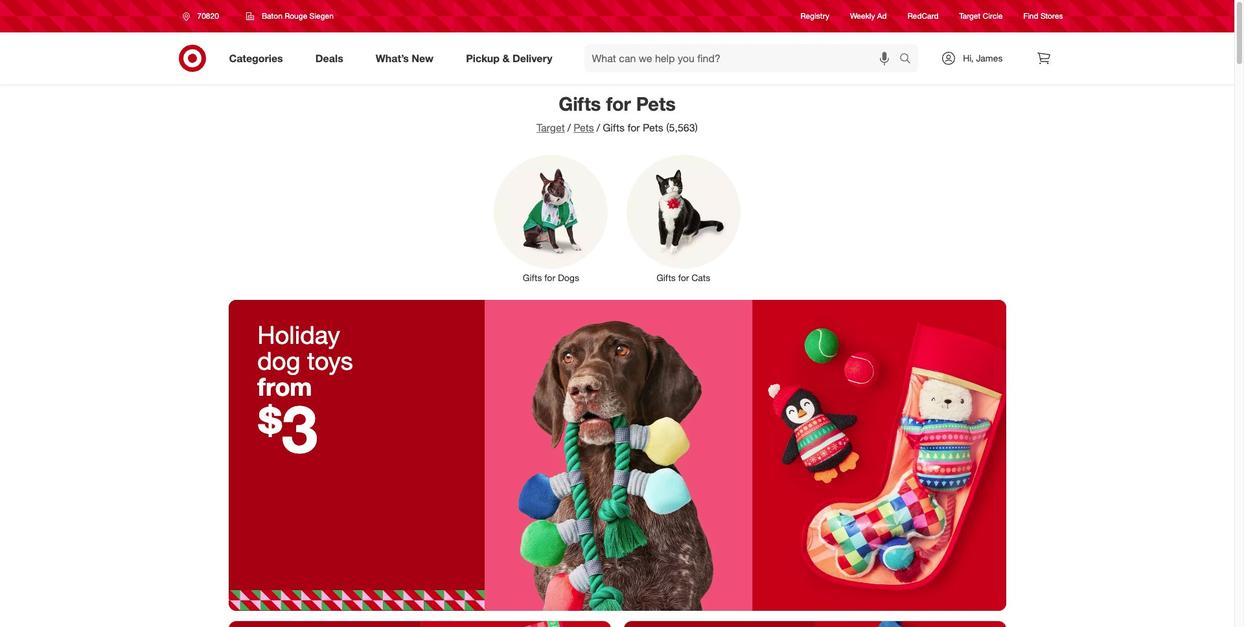 Task type: locate. For each thing, give the bounding box(es) containing it.
categories
[[229, 52, 283, 65]]

target left 'pets' link
[[537, 121, 565, 134]]

registry
[[801, 11, 830, 21]]

70820
[[197, 11, 219, 21]]

1 vertical spatial target
[[537, 121, 565, 134]]

find stores
[[1024, 11, 1063, 21]]

target circle link
[[960, 11, 1003, 22]]

siegen
[[309, 11, 334, 21]]

cats
[[692, 272, 710, 283]]

0 horizontal spatial target
[[537, 121, 565, 134]]

hi, james
[[963, 52, 1003, 64]]

toys
[[307, 346, 353, 376]]

What can we help you find? suggestions appear below search field
[[584, 44, 903, 73]]

gifts for cats
[[657, 272, 710, 283]]

pickup & delivery link
[[455, 44, 569, 73]]

dogs
[[558, 272, 579, 283]]

redcard link
[[908, 11, 939, 22]]

gifts left dogs
[[523, 272, 542, 283]]

pets
[[636, 92, 676, 115], [574, 121, 594, 134], [643, 121, 664, 134]]

70820 button
[[174, 5, 233, 28]]

gifts up 'pets' link
[[559, 92, 601, 115]]

new
[[412, 52, 434, 65]]

what's new link
[[365, 44, 450, 73]]

baton rouge siegen
[[262, 11, 334, 21]]

search
[[894, 53, 925, 66]]

gifts
[[559, 92, 601, 115], [603, 121, 625, 134], [523, 272, 542, 283], [657, 272, 676, 283]]

gifts for dogs link
[[485, 152, 617, 284]]

/ left 'pets' link
[[568, 121, 571, 134]]

registry link
[[801, 11, 830, 22]]

deals
[[315, 52, 343, 65]]

$3
[[257, 389, 318, 468]]

(5,563)
[[666, 121, 698, 134]]

1 horizontal spatial target
[[960, 11, 981, 21]]

target
[[960, 11, 981, 21], [537, 121, 565, 134]]

pets right target link
[[574, 121, 594, 134]]

for inside gifts for cats link
[[678, 272, 689, 283]]

0 horizontal spatial /
[[568, 121, 571, 134]]

for for pets
[[606, 92, 631, 115]]

holiday dog toys from
[[257, 320, 353, 402]]

target left circle
[[960, 11, 981, 21]]

gifts left the cats
[[657, 272, 676, 283]]

baton rouge siegen button
[[238, 5, 342, 28]]

1 horizontal spatial /
[[597, 121, 600, 134]]

2 / from the left
[[597, 121, 600, 134]]

/
[[568, 121, 571, 134], [597, 121, 600, 134]]

gifts right 'pets' link
[[603, 121, 625, 134]]

/ right 'pets' link
[[597, 121, 600, 134]]

for
[[606, 92, 631, 115], [628, 121, 640, 134], [545, 272, 555, 283], [678, 272, 689, 283]]

for inside gifts for dogs link
[[545, 272, 555, 283]]



Task type: describe. For each thing, give the bounding box(es) containing it.
gifts for pets target / pets / gifts for pets (5,563)
[[537, 92, 698, 134]]

hi,
[[963, 52, 974, 64]]

gifts for pets
[[559, 92, 601, 115]]

search button
[[894, 44, 925, 75]]

target link
[[537, 121, 565, 134]]

pets link
[[574, 121, 594, 134]]

circle
[[983, 11, 1003, 21]]

pets up (5,563) on the top right
[[636, 92, 676, 115]]

pets left (5,563) on the top right
[[643, 121, 664, 134]]

weekly ad link
[[850, 11, 887, 22]]

baton
[[262, 11, 282, 21]]

james
[[976, 52, 1003, 64]]

stores
[[1041, 11, 1063, 21]]

from
[[257, 372, 312, 402]]

pickup
[[466, 52, 500, 65]]

rouge
[[285, 11, 307, 21]]

for for cats
[[678, 272, 689, 283]]

gifts for cats link
[[617, 152, 750, 284]]

&
[[503, 52, 510, 65]]

redcard
[[908, 11, 939, 21]]

gifts for cats
[[657, 272, 676, 283]]

pickup & delivery
[[466, 52, 553, 65]]

deals link
[[304, 44, 360, 73]]

find stores link
[[1024, 11, 1063, 22]]

weekly ad
[[850, 11, 887, 21]]

delivery
[[513, 52, 553, 65]]

dog
[[257, 346, 300, 376]]

categories link
[[218, 44, 299, 73]]

target circle
[[960, 11, 1003, 21]]

gifts for dogs
[[523, 272, 542, 283]]

what's new
[[376, 52, 434, 65]]

ad
[[877, 11, 887, 21]]

find
[[1024, 11, 1039, 21]]

0 vertical spatial target
[[960, 11, 981, 21]]

1 / from the left
[[568, 121, 571, 134]]

holiday
[[257, 320, 340, 350]]

for for dogs
[[545, 272, 555, 283]]

gifts for dogs
[[523, 272, 579, 283]]

weekly
[[850, 11, 875, 21]]

what's
[[376, 52, 409, 65]]

target inside the gifts for pets target / pets / gifts for pets (5,563)
[[537, 121, 565, 134]]



Task type: vqa. For each thing, say whether or not it's contained in the screenshot.
the TargetPlus on the bottom left of the page
no



